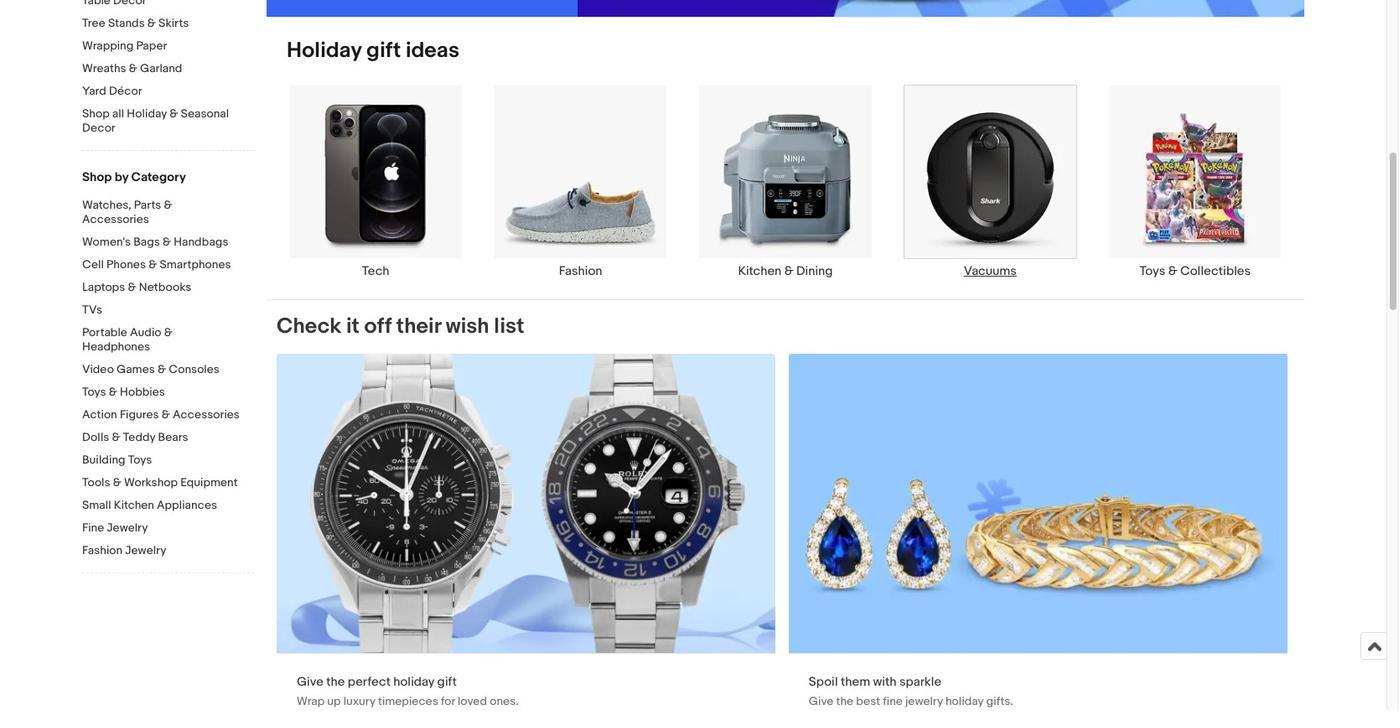 Task type: describe. For each thing, give the bounding box(es) containing it.
smartphones
[[160, 257, 231, 272]]

parts
[[134, 198, 161, 212]]

small kitchen appliances link
[[82, 498, 241, 514]]

action
[[82, 407, 117, 422]]

vacuums
[[964, 263, 1017, 279]]

timepieces
[[378, 694, 438, 708]]

for
[[441, 694, 455, 708]]

yard décor link
[[82, 84, 254, 100]]

teddy
[[123, 430, 155, 444]]

workshop
[[124, 475, 178, 490]]

give inside give the perfect holiday gift wrap up luxury timepieces for loved ones.
[[297, 674, 323, 690]]

give the perfect holiday gift wrap up luxury timepieces for loved ones.
[[297, 674, 519, 708]]

spoil them with sparkle give the best fine jewelry holiday gifts.
[[809, 674, 1013, 708]]

fashion link
[[478, 85, 683, 279]]

equipment
[[180, 475, 238, 490]]

kitchen inside kitchen & dining "link"
[[738, 263, 782, 279]]

2 horizontal spatial toys
[[1140, 263, 1166, 279]]

women's bags & handbags link
[[82, 235, 241, 251]]

& inside toys & collectibles link
[[1168, 263, 1178, 279]]

dining
[[796, 263, 833, 279]]

small
[[82, 498, 111, 512]]

by
[[115, 169, 128, 185]]

0 vertical spatial holiday
[[287, 38, 362, 64]]

wrap
[[297, 694, 325, 708]]

gifts.
[[986, 694, 1013, 708]]

skirts
[[159, 16, 189, 30]]

wish
[[446, 313, 489, 339]]

their
[[396, 313, 441, 339]]

decor
[[82, 121, 115, 135]]

luxury
[[343, 694, 375, 708]]

bags
[[133, 235, 160, 249]]

fashion inside watches, parts & accessories women's bags & handbags cell phones & smartphones laptops & netbooks tvs portable audio & headphones video games & consoles toys & hobbies action figures & accessories dolls & teddy bears building toys tools & workshop equipment small kitchen appliances fine jewelry fashion jewelry
[[82, 543, 123, 557]]

tvs link
[[82, 303, 241, 319]]

headphones
[[82, 340, 150, 354]]

loved
[[458, 694, 487, 708]]

video
[[82, 362, 114, 376]]

fine
[[883, 694, 903, 708]]

& down yard décor link
[[169, 106, 178, 121]]

video games & consoles link
[[82, 362, 241, 378]]

check it off their wish list
[[277, 313, 524, 339]]

0 horizontal spatial gift
[[366, 38, 401, 64]]

kitchen & dining link
[[683, 85, 888, 279]]

cell phones & smartphones link
[[82, 257, 241, 273]]

toys & collectibles
[[1140, 263, 1251, 279]]

kitchen & dining
[[738, 263, 833, 279]]

it
[[346, 313, 360, 339]]

0 horizontal spatial toys
[[82, 385, 106, 399]]

bears
[[158, 430, 188, 444]]

stands
[[108, 16, 145, 30]]

all
[[112, 106, 124, 121]]

ones.
[[490, 694, 519, 708]]

best
[[856, 694, 880, 708]]

list
[[494, 313, 524, 339]]

gift inside give the perfect holiday gift wrap up luxury timepieces for loved ones.
[[437, 674, 457, 690]]

seasonal
[[181, 106, 229, 121]]

& right dolls
[[112, 430, 120, 444]]

watches,
[[82, 198, 131, 212]]

shop by category
[[82, 169, 186, 185]]

wrapping
[[82, 39, 134, 53]]

portable
[[82, 325, 127, 340]]

fashion jewelry link
[[82, 543, 241, 559]]

toys & hobbies link
[[82, 385, 241, 401]]

tree stands & skirts link
[[82, 16, 254, 32]]

category
[[131, 169, 186, 185]]

tree
[[82, 16, 106, 30]]

& right bags at the top of page
[[163, 235, 171, 249]]

wreaths & garland link
[[82, 61, 254, 77]]

tools & workshop equipment link
[[82, 475, 241, 491]]

yard
[[82, 84, 106, 98]]



Task type: vqa. For each thing, say whether or not it's contained in the screenshot.
CHECK
yes



Task type: locate. For each thing, give the bounding box(es) containing it.
holiday
[[287, 38, 362, 64], [127, 106, 167, 121]]

fine
[[82, 521, 104, 535]]

& down toys & hobbies "link"
[[162, 407, 170, 422]]

& up action in the bottom of the page
[[109, 385, 117, 399]]

garland
[[140, 61, 182, 75]]

& right parts
[[164, 198, 172, 212]]

0 horizontal spatial give
[[297, 674, 323, 690]]

games
[[117, 362, 155, 376]]

list containing tech
[[267, 85, 1304, 299]]

1 horizontal spatial accessories
[[173, 407, 240, 422]]

jewelry down fine jewelry link
[[125, 543, 166, 557]]

1 vertical spatial holiday
[[127, 106, 167, 121]]

1 horizontal spatial toys
[[128, 453, 152, 467]]

portable audio & headphones link
[[82, 325, 241, 355]]

audio
[[130, 325, 161, 340]]

check
[[277, 313, 341, 339]]

figures
[[120, 407, 159, 422]]

shop
[[82, 106, 110, 121], [82, 169, 112, 185]]

appliances
[[157, 498, 217, 512]]

tree stands & skirts wrapping paper wreaths & garland yard décor shop all holiday & seasonal decor
[[82, 16, 229, 135]]

up
[[327, 694, 341, 708]]

holiday
[[393, 674, 434, 690], [946, 694, 984, 708]]

with
[[873, 674, 897, 690]]

action figures & accessories link
[[82, 407, 241, 423]]

kitchen down the workshop
[[114, 498, 154, 512]]

0 vertical spatial fashion
[[559, 263, 602, 279]]

dolls
[[82, 430, 109, 444]]

1 vertical spatial shop
[[82, 169, 112, 185]]

0 horizontal spatial kitchen
[[114, 498, 154, 512]]

sparkle
[[899, 674, 941, 690]]

holiday up 'timepieces'
[[393, 674, 434, 690]]

fine jewelry link
[[82, 521, 241, 537]]

jewelry right fine
[[107, 521, 148, 535]]

wreaths
[[82, 61, 126, 75]]

the inside spoil them with sparkle give the best fine jewelry holiday gifts.
[[836, 694, 854, 708]]

laptops
[[82, 280, 125, 294]]

tech
[[362, 263, 389, 279]]

watches, parts & accessories link
[[82, 198, 241, 228]]

2 vertical spatial toys
[[128, 453, 152, 467]]

holiday inside give the perfect holiday gift wrap up luxury timepieces for loved ones.
[[393, 674, 434, 690]]

jewelry
[[107, 521, 148, 535], [125, 543, 166, 557]]

0 vertical spatial jewelry
[[107, 521, 148, 535]]

toys left collectibles
[[1140, 263, 1166, 279]]

1 horizontal spatial give
[[809, 694, 834, 708]]

& down phones
[[128, 280, 136, 294]]

jewelry
[[905, 694, 943, 708]]

handbags
[[174, 235, 228, 249]]

& inside kitchen & dining "link"
[[784, 263, 794, 279]]

shop left by
[[82, 169, 112, 185]]

building toys link
[[82, 453, 241, 469]]

gift
[[366, 38, 401, 64], [437, 674, 457, 690]]

1 horizontal spatial the
[[836, 694, 854, 708]]

spoil
[[809, 674, 838, 690]]

toys down teddy
[[128, 453, 152, 467]]

1 vertical spatial gift
[[437, 674, 457, 690]]

& left dining
[[784, 263, 794, 279]]

0 vertical spatial give
[[297, 674, 323, 690]]

perfect
[[348, 674, 391, 690]]

shop left all
[[82, 106, 110, 121]]

1 vertical spatial jewelry
[[125, 543, 166, 557]]

0 horizontal spatial holiday
[[127, 106, 167, 121]]

holiday gift ideas
[[287, 38, 459, 64]]

laptops & netbooks link
[[82, 280, 241, 296]]

holiday left gifts.
[[946, 694, 984, 708]]

& up toys & hobbies "link"
[[158, 362, 166, 376]]

1 vertical spatial fashion
[[82, 543, 123, 557]]

& left skirts
[[147, 16, 156, 30]]

tools
[[82, 475, 110, 490]]

0 horizontal spatial accessories
[[82, 212, 149, 226]]

1 vertical spatial accessories
[[173, 407, 240, 422]]

& right audio
[[164, 325, 173, 340]]

toys down video
[[82, 385, 106, 399]]

the down them
[[836, 694, 854, 708]]

1 vertical spatial the
[[836, 694, 854, 708]]

None text field
[[277, 354, 775, 710], [789, 354, 1287, 710], [277, 354, 775, 710], [789, 354, 1287, 710]]

consoles
[[169, 362, 220, 376]]

kitchen
[[738, 263, 782, 279], [114, 498, 154, 512]]

paper
[[136, 39, 167, 53]]

1 vertical spatial give
[[809, 694, 834, 708]]

the inside give the perfect holiday gift wrap up luxury timepieces for loved ones.
[[326, 674, 345, 690]]

0 vertical spatial gift
[[366, 38, 401, 64]]

building
[[82, 453, 125, 467]]

dolls & teddy bears link
[[82, 430, 241, 446]]

0 vertical spatial holiday
[[393, 674, 434, 690]]

1 horizontal spatial holiday
[[946, 694, 984, 708]]

0 horizontal spatial the
[[326, 674, 345, 690]]

tech link
[[273, 85, 478, 279]]

off
[[364, 313, 392, 339]]

0 vertical spatial accessories
[[82, 212, 149, 226]]

& up décor
[[129, 61, 137, 75]]

décor
[[109, 84, 142, 98]]

&
[[147, 16, 156, 30], [129, 61, 137, 75], [169, 106, 178, 121], [164, 198, 172, 212], [163, 235, 171, 249], [149, 257, 157, 272], [784, 263, 794, 279], [1168, 263, 1178, 279], [128, 280, 136, 294], [164, 325, 173, 340], [158, 362, 166, 376], [109, 385, 117, 399], [162, 407, 170, 422], [112, 430, 120, 444], [113, 475, 121, 490]]

kitchen inside watches, parts & accessories women's bags & handbags cell phones & smartphones laptops & netbooks tvs portable audio & headphones video games & consoles toys & hobbies action figures & accessories dolls & teddy bears building toys tools & workshop equipment small kitchen appliances fine jewelry fashion jewelry
[[114, 498, 154, 512]]

toys
[[1140, 263, 1166, 279], [82, 385, 106, 399], [128, 453, 152, 467]]

give
[[297, 674, 323, 690], [809, 694, 834, 708]]

give down 'spoil'
[[809, 694, 834, 708]]

0 vertical spatial toys
[[1140, 263, 1166, 279]]

& right tools
[[113, 475, 121, 490]]

1 horizontal spatial holiday
[[287, 38, 362, 64]]

kitchen left dining
[[738, 263, 782, 279]]

the up the up
[[326, 674, 345, 690]]

toys & collectibles link
[[1093, 85, 1298, 279]]

& left collectibles
[[1168, 263, 1178, 279]]

0 vertical spatial shop
[[82, 106, 110, 121]]

vacuums link
[[888, 85, 1093, 279]]

0 horizontal spatial holiday
[[393, 674, 434, 690]]

0 vertical spatial the
[[326, 674, 345, 690]]

1 shop from the top
[[82, 106, 110, 121]]

phones
[[107, 257, 146, 272]]

1 horizontal spatial kitchen
[[738, 263, 782, 279]]

fashion
[[559, 263, 602, 279], [82, 543, 123, 557]]

hobbies
[[120, 385, 165, 399]]

holiday inside spoil them with sparkle give the best fine jewelry holiday gifts.
[[946, 694, 984, 708]]

give up wrap
[[297, 674, 323, 690]]

collectibles
[[1180, 263, 1251, 279]]

1 vertical spatial toys
[[82, 385, 106, 399]]

& down bags at the top of page
[[149, 257, 157, 272]]

give inside spoil them with sparkle give the best fine jewelry holiday gifts.
[[809, 694, 834, 708]]

netbooks
[[139, 280, 191, 294]]

1 horizontal spatial fashion
[[559, 263, 602, 279]]

list
[[267, 85, 1304, 299]]

accessories up "women's"
[[82, 212, 149, 226]]

holiday inside the tree stands & skirts wrapping paper wreaths & garland yard décor shop all holiday & seasonal decor
[[127, 106, 167, 121]]

watches, parts & accessories women's bags & handbags cell phones & smartphones laptops & netbooks tvs portable audio & headphones video games & consoles toys & hobbies action figures & accessories dolls & teddy bears building toys tools & workshop equipment small kitchen appliances fine jewelry fashion jewelry
[[82, 198, 240, 557]]

women's
[[82, 235, 131, 249]]

ideas
[[406, 38, 459, 64]]

accessories up bears
[[173, 407, 240, 422]]

them
[[841, 674, 870, 690]]

1 vertical spatial holiday
[[946, 694, 984, 708]]

1 vertical spatial kitchen
[[114, 498, 154, 512]]

gift left ideas
[[366, 38, 401, 64]]

1 horizontal spatial gift
[[437, 674, 457, 690]]

2 shop from the top
[[82, 169, 112, 185]]

shop all holiday & seasonal decor link
[[82, 106, 254, 137]]

0 vertical spatial kitchen
[[738, 263, 782, 279]]

shop inside the tree stands & skirts wrapping paper wreaths & garland yard décor shop all holiday & seasonal decor
[[82, 106, 110, 121]]

the
[[326, 674, 345, 690], [836, 694, 854, 708]]

wrapping paper link
[[82, 39, 254, 54]]

gift up the for
[[437, 674, 457, 690]]

0 horizontal spatial fashion
[[82, 543, 123, 557]]



